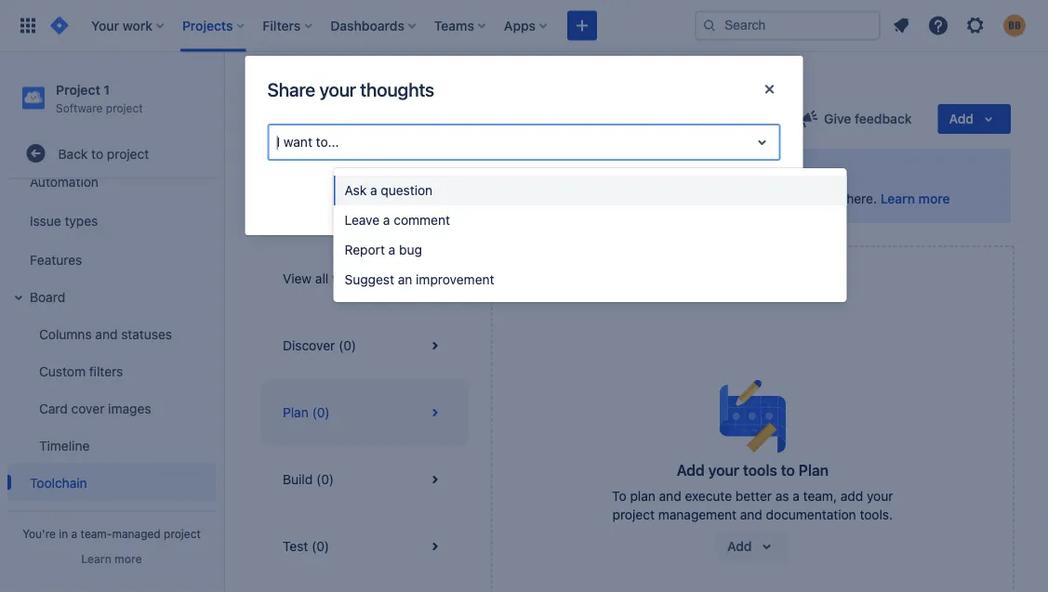 Task type: locate. For each thing, give the bounding box(es) containing it.
welcome to your project toolchain discover integrations for your tools, connect work to your project, and manage it all right here. learn more
[[313, 164, 951, 207]]

learn down team-
[[81, 553, 112, 566]]

a right 'in'
[[71, 528, 77, 541]]

documentation
[[766, 508, 857, 523]]

your up "execute" on the bottom of the page
[[709, 462, 740, 480]]

tools up better
[[743, 462, 778, 480]]

0 horizontal spatial all
[[315, 271, 329, 287]]

discover down "welcome" at the left top of page
[[313, 191, 365, 207]]

columns
[[39, 326, 92, 342]]

1 vertical spatial discover
[[283, 338, 335, 354]]

project 1 software project
[[56, 82, 143, 114]]

types
[[65, 213, 98, 228]]

work
[[583, 191, 612, 207]]

1
[[374, 78, 380, 93], [104, 82, 110, 97]]

0 horizontal spatial tools
[[332, 271, 362, 287]]

plan (0) button
[[261, 380, 469, 447]]

0 horizontal spatial learn
[[81, 553, 112, 566]]

banner
[[0, 0, 1049, 52]]

view
[[283, 271, 312, 287]]

all right it
[[799, 191, 812, 207]]

plan
[[283, 405, 309, 421], [799, 462, 829, 480]]

team,
[[804, 489, 838, 504]]

toolchain up i want to...
[[261, 106, 353, 132]]

learn right the here. on the top right of the page
[[881, 191, 916, 207]]

team-
[[81, 528, 112, 541]]

1 inside project 1 software project
[[104, 82, 110, 97]]

more down the managed
[[115, 553, 142, 566]]

project left 'settings'
[[403, 78, 445, 93]]

(0) right build
[[316, 472, 334, 488]]

timeline
[[39, 438, 90, 453]]

0 vertical spatial discover
[[313, 191, 365, 207]]

1 horizontal spatial tools
[[743, 462, 778, 480]]

tools inside button
[[332, 271, 362, 287]]

and right plan
[[659, 489, 682, 504]]

right
[[816, 191, 844, 207]]

0 horizontal spatial learn more button
[[81, 552, 142, 567]]

to right back
[[91, 146, 103, 161]]

toolchain inside group
[[30, 475, 87, 491]]

improvement
[[416, 272, 495, 288]]

a left bug at the left top of the page
[[389, 242, 396, 258]]

a
[[370, 183, 377, 198], [383, 213, 390, 228], [389, 242, 396, 258], [793, 489, 800, 504], [71, 528, 77, 541]]

columns and statuses
[[39, 326, 172, 342]]

report a bug
[[345, 242, 422, 258]]

1 horizontal spatial project
[[328, 78, 371, 93]]

cover
[[71, 401, 105, 416]]

0 vertical spatial more
[[919, 191, 951, 207]]

toolchain down "timeline"
[[30, 475, 87, 491]]

jira software image
[[48, 14, 71, 37], [48, 14, 71, 37]]

project
[[106, 101, 143, 114], [107, 146, 149, 161], [433, 164, 482, 182], [613, 508, 655, 523], [164, 528, 201, 541]]

board button
[[7, 278, 216, 316]]

columns and statuses link
[[19, 316, 216, 353]]

tools down report at top
[[332, 271, 362, 287]]

custom filters
[[39, 364, 123, 379]]

1 vertical spatial all
[[315, 271, 329, 287]]

tools for to
[[743, 462, 778, 480]]

suggest
[[345, 272, 395, 288]]

project for project settings
[[403, 78, 445, 93]]

discover
[[313, 191, 365, 207], [283, 338, 335, 354]]

0 vertical spatial all
[[799, 191, 812, 207]]

discover up plan (0)
[[283, 338, 335, 354]]

1 horizontal spatial toolchain
[[261, 106, 353, 132]]

(0) right test
[[312, 539, 330, 555]]

0 horizontal spatial project
[[56, 82, 100, 97]]

0 horizontal spatial more
[[115, 553, 142, 566]]

more right the here. on the top right of the page
[[919, 191, 951, 207]]

0 vertical spatial learn more button
[[881, 190, 951, 208]]

and inside group
[[95, 326, 118, 342]]

tools inside add your tools to plan to plan and execute better as a team, add your project management and documentation tools.
[[743, 462, 778, 480]]

1 horizontal spatial 1
[[374, 78, 380, 93]]

1 for project 1 software project
[[104, 82, 110, 97]]

1 horizontal spatial learn more button
[[881, 190, 951, 208]]

tools.
[[860, 508, 894, 523]]

software
[[56, 101, 103, 114]]

your right for
[[464, 191, 490, 207]]

build (0) button
[[261, 447, 469, 514]]

card
[[39, 401, 68, 416]]

managed
[[112, 528, 161, 541]]

a right ask
[[370, 183, 377, 198]]

your up tools.
[[867, 489, 894, 504]]

more
[[919, 191, 951, 207], [115, 553, 142, 566]]

cancel button
[[595, 183, 659, 213]]

your
[[320, 79, 356, 101], [398, 164, 429, 182], [464, 191, 490, 207], [631, 191, 657, 207], [709, 462, 740, 480], [867, 489, 894, 504]]

plan up team,
[[799, 462, 829, 480]]

learn more button down the you're in a team-managed project
[[81, 552, 142, 567]]

project up for
[[433, 164, 482, 182]]

issue
[[30, 213, 61, 228]]

toolchain
[[261, 106, 353, 132], [30, 475, 87, 491]]

1 vertical spatial more
[[115, 553, 142, 566]]

build
[[283, 472, 313, 488]]

back to project link
[[7, 135, 216, 172]]

automation link
[[7, 163, 216, 200]]

project right 'share'
[[328, 78, 371, 93]]

discover (0) button
[[261, 313, 469, 380]]

1 vertical spatial toolchain
[[30, 475, 87, 491]]

add your tools to plan to plan and execute better as a team, add your project management and documentation tools.
[[613, 462, 894, 523]]

back
[[58, 146, 88, 161]]

all right view
[[315, 271, 329, 287]]

learn more button right the here. on the top right of the page
[[881, 190, 951, 208]]

board
[[30, 289, 65, 305]]

learn more
[[81, 553, 142, 566]]

(0)
[[365, 271, 383, 287], [339, 338, 356, 354], [312, 405, 330, 421], [316, 472, 334, 488], [312, 539, 330, 555]]

give
[[825, 111, 852, 127]]

i want to...
[[277, 134, 339, 150]]

a for ask
[[370, 183, 377, 198]]

0 vertical spatial plan
[[283, 405, 309, 421]]

give feedback button
[[787, 104, 924, 134]]

1 vertical spatial learn more button
[[81, 552, 142, 567]]

group
[[4, 46, 216, 545]]

report
[[345, 242, 385, 258]]

open image
[[751, 131, 774, 154]]

i
[[277, 134, 280, 150]]

tools
[[332, 271, 362, 287], [743, 462, 778, 480]]

1 for project 1
[[374, 78, 380, 93]]

close modal image
[[759, 78, 781, 101]]

Search field
[[695, 11, 881, 40]]

project right software at the left of the page
[[106, 101, 143, 114]]

automation
[[30, 174, 99, 189]]

and down better
[[741, 508, 763, 523]]

to up as
[[781, 462, 796, 480]]

(0) for plan (0)
[[312, 405, 330, 421]]

project inside project 1 software project
[[56, 82, 100, 97]]

1 vertical spatial learn
[[81, 553, 112, 566]]

and right project,
[[710, 191, 733, 207]]

1 horizontal spatial all
[[799, 191, 812, 207]]

discover inside the discover (0) button
[[283, 338, 335, 354]]

in
[[59, 528, 68, 541]]

project inside the welcome to your project toolchain discover integrations for your tools, connect work to your project, and manage it all right here. learn more
[[433, 164, 482, 182]]

connect
[[530, 191, 579, 207]]

plan
[[630, 489, 656, 504]]

a right the leave
[[383, 213, 390, 228]]

statuses
[[121, 326, 172, 342]]

0 vertical spatial toolchain
[[261, 106, 353, 132]]

(0) down view all tools (0)
[[339, 338, 356, 354]]

1 horizontal spatial more
[[919, 191, 951, 207]]

create image
[[571, 14, 594, 37]]

bug
[[399, 242, 422, 258]]

all
[[799, 191, 812, 207], [315, 271, 329, 287]]

toolchain link
[[7, 465, 216, 502]]

plan up build
[[283, 405, 309, 421]]

a inside add your tools to plan to plan and execute better as a team, add your project management and documentation tools.
[[793, 489, 800, 504]]

plan (0)
[[283, 405, 330, 421]]

project 1
[[328, 78, 380, 93]]

0 horizontal spatial plan
[[283, 405, 309, 421]]

primary element
[[11, 0, 695, 52]]

to inside add your tools to plan to plan and execute better as a team, add your project management and documentation tools.
[[781, 462, 796, 480]]

project,
[[661, 191, 707, 207]]

(0) for discover (0)
[[339, 338, 356, 354]]

learn inside the welcome to your project toolchain discover integrations for your tools, connect work to your project, and manage it all right here. learn more
[[881, 191, 916, 207]]

project up software at the left of the page
[[56, 82, 100, 97]]

learn
[[881, 191, 916, 207], [81, 553, 112, 566]]

1 vertical spatial plan
[[799, 462, 829, 480]]

you're in a team-managed project
[[22, 528, 201, 541]]

0 horizontal spatial toolchain
[[30, 475, 87, 491]]

1 down the 'primary' element
[[374, 78, 380, 93]]

and up filters
[[95, 326, 118, 342]]

0 vertical spatial learn
[[881, 191, 916, 207]]

1 horizontal spatial learn
[[881, 191, 916, 207]]

here.
[[847, 191, 878, 207]]

1 up back to project
[[104, 82, 110, 97]]

0 vertical spatial tools
[[332, 271, 362, 287]]

and
[[710, 191, 733, 207], [95, 326, 118, 342], [659, 489, 682, 504], [741, 508, 763, 523]]

1 horizontal spatial plan
[[799, 462, 829, 480]]

2 horizontal spatial project
[[403, 78, 445, 93]]

a right as
[[793, 489, 800, 504]]

1 vertical spatial tools
[[743, 462, 778, 480]]

a for leave
[[383, 213, 390, 228]]

build (0)
[[283, 472, 334, 488]]

0 horizontal spatial 1
[[104, 82, 110, 97]]

project right the managed
[[164, 528, 201, 541]]

project down plan
[[613, 508, 655, 523]]

(0) down discover (0)
[[312, 405, 330, 421]]

filters
[[89, 364, 123, 379]]



Task type: describe. For each thing, give the bounding box(es) containing it.
custom filters link
[[19, 353, 216, 390]]

all inside the welcome to your project toolchain discover integrations for your tools, connect work to your project, and manage it all right here. learn more
[[799, 191, 812, 207]]

discover inside the welcome to your project toolchain discover integrations for your tools, connect work to your project, and manage it all right here. learn more
[[313, 191, 365, 207]]

comment
[[394, 213, 450, 228]]

issue types link
[[7, 200, 216, 241]]

view all tools (0)
[[283, 271, 383, 287]]

issue types
[[30, 213, 98, 228]]

share
[[268, 79, 315, 101]]

projects
[[257, 78, 306, 93]]

to...
[[316, 134, 339, 150]]

a for report
[[389, 242, 396, 258]]

welcome
[[313, 164, 377, 182]]

your left project,
[[631, 191, 657, 207]]

tools,
[[494, 191, 527, 207]]

features
[[30, 252, 82, 267]]

plan inside add your tools to plan to plan and execute better as a team, add your project management and documentation tools.
[[799, 462, 829, 480]]

and inside the welcome to your project toolchain discover integrations for your tools, connect work to your project, and manage it all right here. learn more
[[710, 191, 733, 207]]

share your thoughts
[[268, 79, 434, 101]]

(0) for test (0)
[[312, 539, 330, 555]]

it
[[788, 191, 795, 207]]

project inside project 1 software project
[[106, 101, 143, 114]]

for
[[443, 191, 460, 207]]

group containing automation
[[4, 46, 216, 545]]

add
[[677, 462, 705, 480]]

to
[[613, 489, 627, 504]]

project settings link
[[403, 74, 497, 97]]

suggest an improvement
[[345, 272, 495, 288]]

test
[[283, 539, 308, 555]]

cancel
[[606, 190, 648, 206]]

card cover images link
[[19, 390, 216, 427]]

ask
[[345, 183, 367, 198]]

thoughts
[[360, 79, 434, 101]]

images
[[108, 401, 151, 416]]

your right 'share'
[[320, 79, 356, 101]]

more inside the welcome to your project toolchain discover integrations for your tools, connect work to your project, and manage it all right here. learn more
[[919, 191, 951, 207]]

you're
[[22, 528, 56, 541]]

integrations
[[369, 191, 440, 207]]

feedback
[[855, 111, 912, 127]]

features link
[[7, 241, 216, 278]]

ask a question
[[345, 183, 433, 198]]

better
[[736, 489, 772, 504]]

settings
[[449, 78, 497, 93]]

project 1 link
[[328, 74, 380, 97]]

an
[[398, 272, 413, 288]]

back to project
[[58, 146, 149, 161]]

toolchain
[[486, 164, 550, 182]]

apps button
[[7, 502, 216, 539]]

card cover images
[[39, 401, 151, 416]]

project up automation link
[[107, 146, 149, 161]]

test (0)
[[283, 539, 330, 555]]

learn inside button
[[81, 553, 112, 566]]

apps
[[30, 513, 61, 528]]

projects link
[[257, 74, 306, 97]]

your up question
[[398, 164, 429, 182]]

execute
[[685, 489, 732, 504]]

tools for (0)
[[332, 271, 362, 287]]

timeline link
[[19, 427, 216, 465]]

(0) for build (0)
[[316, 472, 334, 488]]

add
[[841, 489, 864, 504]]

question
[[381, 183, 433, 198]]

as
[[776, 489, 790, 504]]

project for project 1
[[328, 78, 371, 93]]

discover (0)
[[283, 338, 356, 354]]

(0) down report at top
[[365, 271, 383, 287]]

leave a comment
[[345, 213, 450, 228]]

management
[[659, 508, 737, 523]]

search image
[[703, 18, 717, 33]]

project inside add your tools to plan to plan and execute better as a team, add your project management and documentation tools.
[[613, 508, 655, 523]]

manage
[[736, 191, 784, 207]]

plan inside plan (0) button
[[283, 405, 309, 421]]

give feedback
[[825, 111, 912, 127]]

project settings
[[403, 78, 497, 93]]

to up ask a question
[[381, 164, 395, 182]]

expand image
[[7, 287, 30, 309]]

view all tools (0) button
[[261, 246, 469, 313]]

all inside button
[[315, 271, 329, 287]]

leave
[[345, 213, 380, 228]]

to right work
[[615, 191, 627, 207]]

custom
[[39, 364, 86, 379]]



Task type: vqa. For each thing, say whether or not it's contained in the screenshot.
middle the in
no



